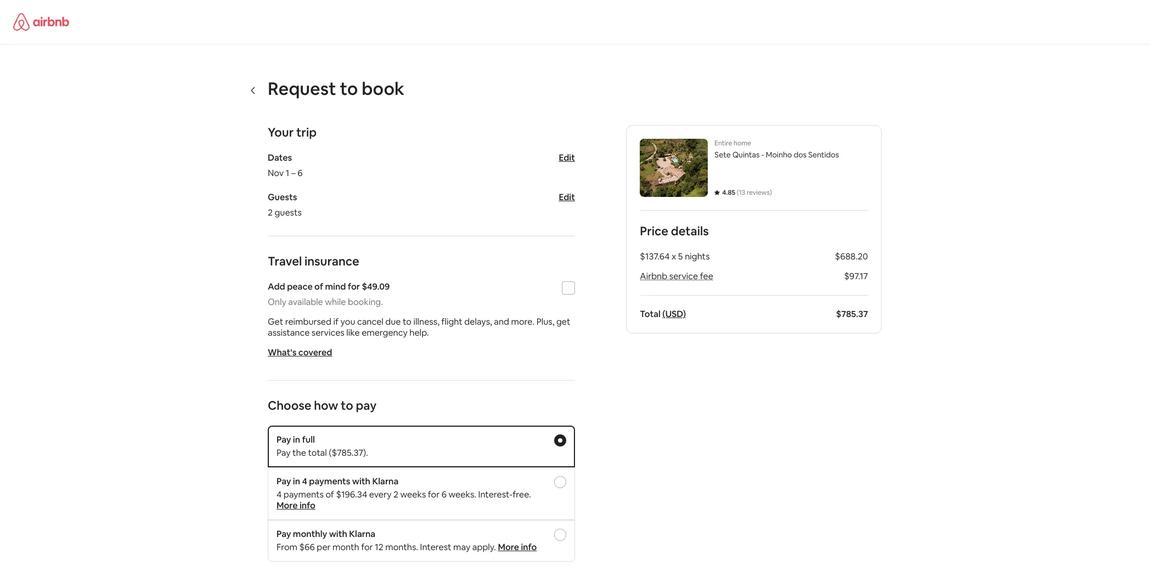 Task type: vqa. For each thing, say whether or not it's contained in the screenshot.
the leftmost the 4.9 out of 5 average rating image
no



Task type: locate. For each thing, give the bounding box(es) containing it.
info
[[300, 500, 316, 512], [521, 542, 537, 553]]

0 horizontal spatial info
[[300, 500, 316, 512]]

1 horizontal spatial of
[[326, 489, 334, 501]]

get
[[268, 316, 283, 328]]

2 right the every
[[394, 489, 399, 501]]

4 pay from the top
[[277, 529, 291, 540]]

2 vertical spatial for
[[361, 542, 373, 553]]

edit
[[559, 152, 575, 164], [559, 192, 575, 203]]

0 vertical spatial 2
[[268, 207, 273, 219]]

0 horizontal spatial for
[[348, 281, 360, 293]]

of left $196.34
[[326, 489, 334, 501]]

4 down the
[[302, 476, 307, 488]]

pay up from
[[277, 529, 291, 540]]

to left pay
[[341, 398, 353, 413]]

for right weeks at bottom
[[428, 489, 440, 501]]

more inside pay in 4 payments with klarna 4 payments of $196.34 every 2 weeks for 6 weeks. interest-free. more info
[[277, 500, 298, 512]]

moinho
[[766, 150, 792, 160]]

choose how to pay
[[268, 398, 377, 413]]

choose
[[268, 398, 312, 413]]

more info button up monthly
[[277, 500, 316, 512]]

pay inside pay monthly with klarna from $66 per month for 12 months. interest may apply. more info
[[277, 529, 291, 540]]

0 vertical spatial of
[[315, 281, 323, 293]]

1 horizontal spatial more
[[498, 542, 519, 553]]

1 horizontal spatial with
[[352, 476, 371, 488]]

6
[[298, 167, 303, 179], [442, 489, 447, 501]]

edit button
[[559, 152, 575, 164], [559, 192, 575, 203]]

1 vertical spatial in
[[293, 476, 300, 488]]

1 horizontal spatial 2
[[394, 489, 399, 501]]

1 in from the top
[[293, 434, 300, 446]]

plus,
[[537, 316, 555, 328]]

more
[[277, 500, 298, 512], [498, 542, 519, 553]]

nights
[[685, 251, 710, 262]]

more right apply.
[[498, 542, 519, 553]]

None radio
[[554, 477, 567, 489]]

1 vertical spatial of
[[326, 489, 334, 501]]

add peace of mind for $49.09 only available while booking.
[[268, 281, 390, 308]]

1 horizontal spatial 4
[[302, 476, 307, 488]]

pay left the
[[277, 447, 291, 459]]

available
[[288, 296, 323, 308]]

service
[[670, 271, 698, 282]]

1 horizontal spatial info
[[521, 542, 537, 553]]

what's covered button
[[268, 347, 332, 358]]

1 vertical spatial info
[[521, 542, 537, 553]]

in left full
[[293, 434, 300, 446]]

2 left guests
[[268, 207, 273, 219]]

delays,
[[465, 316, 492, 328]]

you
[[341, 316, 355, 328]]

klarna up month
[[349, 529, 376, 540]]

pay left full
[[277, 434, 291, 446]]

1 vertical spatial more
[[498, 542, 519, 553]]

info up monthly
[[300, 500, 316, 512]]

peace
[[287, 281, 313, 293]]

with up month
[[329, 529, 347, 540]]

1 pay from the top
[[277, 434, 291, 446]]

1 edit from the top
[[559, 152, 575, 164]]

months.
[[386, 542, 418, 553]]

1 horizontal spatial for
[[361, 542, 373, 553]]

($785.37).
[[329, 447, 368, 459]]

weeks.
[[449, 489, 477, 501]]

of left mind
[[315, 281, 323, 293]]

1 vertical spatial more info button
[[498, 542, 537, 553]]

$688.20
[[835, 251, 869, 262]]

2 edit from the top
[[559, 192, 575, 203]]

4 up from
[[277, 489, 282, 501]]

to inside get reimbursed if you cancel due to illness, flight delays, and more. plus, get assistance services like emergency help.
[[403, 316, 412, 328]]

0 vertical spatial with
[[352, 476, 371, 488]]

0 horizontal spatial with
[[329, 529, 347, 540]]

pay inside pay in 4 payments with klarna 4 payments of $196.34 every 2 weeks for 6 weeks. interest-free. more info
[[277, 476, 291, 488]]

0 vertical spatial edit
[[559, 152, 575, 164]]

request
[[268, 77, 336, 100]]

in down the
[[293, 476, 300, 488]]

0 vertical spatial 6
[[298, 167, 303, 179]]

airbnb service fee button
[[640, 271, 714, 282]]

payments
[[309, 476, 350, 488], [284, 489, 324, 501]]

0 horizontal spatial more info button
[[277, 500, 316, 512]]

)
[[770, 188, 772, 197]]

interest
[[420, 542, 452, 553]]

0 horizontal spatial more
[[277, 500, 298, 512]]

1 vertical spatial 6
[[442, 489, 447, 501]]

2 inside pay in 4 payments with klarna 4 payments of $196.34 every 2 weeks for 6 weeks. interest-free. more info
[[394, 489, 399, 501]]

0 horizontal spatial 6
[[298, 167, 303, 179]]

6 inside pay in 4 payments with klarna 4 payments of $196.34 every 2 weeks for 6 weeks. interest-free. more info
[[442, 489, 447, 501]]

in for 4
[[293, 476, 300, 488]]

of
[[315, 281, 323, 293], [326, 489, 334, 501]]

payments up $196.34
[[309, 476, 350, 488]]

with up $196.34
[[352, 476, 371, 488]]

your
[[268, 125, 294, 140]]

while
[[325, 296, 346, 308]]

pay down pay in full pay the total ($785.37).
[[277, 476, 291, 488]]

info right apply.
[[521, 542, 537, 553]]

month
[[333, 542, 359, 553]]

home
[[734, 139, 751, 148]]

get
[[557, 316, 571, 328]]

more info button for pay monthly with klarna from $66 per month for 12 months. interest may apply. more info
[[498, 542, 537, 553]]

0 vertical spatial in
[[293, 434, 300, 446]]

1 vertical spatial for
[[428, 489, 440, 501]]

total
[[640, 309, 661, 320]]

more info button right apply.
[[498, 542, 537, 553]]

edit button for guests 2 guests
[[559, 192, 575, 203]]

4
[[302, 476, 307, 488], [277, 489, 282, 501]]

6 left weeks.
[[442, 489, 447, 501]]

sentidos
[[809, 150, 840, 160]]

2 horizontal spatial for
[[428, 489, 440, 501]]

with
[[352, 476, 371, 488], [329, 529, 347, 540]]

guests
[[268, 192, 297, 203]]

klarna up the every
[[372, 476, 399, 488]]

the
[[293, 447, 306, 459]]

1 horizontal spatial 6
[[442, 489, 447, 501]]

of inside pay in 4 payments with klarna 4 payments of $196.34 every 2 weeks for 6 weeks. interest-free. more info
[[326, 489, 334, 501]]

0 horizontal spatial 2
[[268, 207, 273, 219]]

to right the due
[[403, 316, 412, 328]]

more up monthly
[[277, 500, 298, 512]]

pay
[[277, 434, 291, 446], [277, 447, 291, 459], [277, 476, 291, 488], [277, 529, 291, 540]]

0 vertical spatial info
[[300, 500, 316, 512]]

payments up monthly
[[284, 489, 324, 501]]

1 vertical spatial to
[[403, 316, 412, 328]]

–
[[291, 167, 296, 179]]

0 vertical spatial more
[[277, 500, 298, 512]]

0 vertical spatial klarna
[[372, 476, 399, 488]]

assistance
[[268, 327, 310, 339]]

pay for pay in 4 payments with klarna 4 payments of $196.34 every 2 weeks for 6 weeks. interest-free. more info
[[277, 476, 291, 488]]

more.
[[511, 316, 535, 328]]

1 edit button from the top
[[559, 152, 575, 164]]

0 vertical spatial more info button
[[277, 500, 316, 512]]

in inside pay in 4 payments with klarna 4 payments of $196.34 every 2 weeks for 6 weeks. interest-free. more info
[[293, 476, 300, 488]]

2 edit button from the top
[[559, 192, 575, 203]]

reviews
[[747, 188, 770, 197]]

1 vertical spatial 2
[[394, 489, 399, 501]]

klarna
[[372, 476, 399, 488], [349, 529, 376, 540]]

reimbursed
[[285, 316, 332, 328]]

with inside pay in 4 payments with klarna 4 payments of $196.34 every 2 weeks for 6 weeks. interest-free. more info
[[352, 476, 371, 488]]

0 vertical spatial for
[[348, 281, 360, 293]]

in inside pay in full pay the total ($785.37).
[[293, 434, 300, 446]]

1 vertical spatial with
[[329, 529, 347, 540]]

1 vertical spatial 4
[[277, 489, 282, 501]]

0 horizontal spatial of
[[315, 281, 323, 293]]

more info button
[[277, 500, 316, 512], [498, 542, 537, 553]]

of inside add peace of mind for $49.09 only available while booking.
[[315, 281, 323, 293]]

for
[[348, 281, 360, 293], [428, 489, 440, 501], [361, 542, 373, 553]]

to
[[340, 77, 358, 100], [403, 316, 412, 328], [341, 398, 353, 413]]

may
[[454, 542, 471, 553]]

0 vertical spatial edit button
[[559, 152, 575, 164]]

2 in from the top
[[293, 476, 300, 488]]

for right mind
[[348, 281, 360, 293]]

4.85
[[723, 188, 736, 197]]

for left the "12"
[[361, 542, 373, 553]]

to left book
[[340, 77, 358, 100]]

1 vertical spatial klarna
[[349, 529, 376, 540]]

3 pay from the top
[[277, 476, 291, 488]]

like
[[347, 327, 360, 339]]

free.
[[513, 489, 531, 501]]

1 vertical spatial payments
[[284, 489, 324, 501]]

info inside pay monthly with klarna from $66 per month for 12 months. interest may apply. more info
[[521, 542, 537, 553]]

price
[[640, 223, 669, 239]]

sete
[[715, 150, 731, 160]]

6 right – at the left
[[298, 167, 303, 179]]

every
[[369, 489, 392, 501]]

weeks
[[401, 489, 426, 501]]

total (usd)
[[640, 309, 686, 320]]

travel
[[268, 254, 302, 269]]

None radio
[[554, 435, 567, 447], [554, 529, 567, 541], [554, 435, 567, 447], [554, 529, 567, 541]]

1 vertical spatial edit
[[559, 192, 575, 203]]

1 horizontal spatial more info button
[[498, 542, 537, 553]]

1 vertical spatial edit button
[[559, 192, 575, 203]]



Task type: describe. For each thing, give the bounding box(es) containing it.
5
[[678, 251, 683, 262]]

nov
[[268, 167, 284, 179]]

for inside pay monthly with klarna from $66 per month for 12 months. interest may apply. more info
[[361, 542, 373, 553]]

info inside pay in 4 payments with klarna 4 payments of $196.34 every 2 weeks for 6 weeks. interest-free. more info
[[300, 500, 316, 512]]

due
[[386, 316, 401, 328]]

help.
[[410, 327, 429, 339]]

2 inside the guests 2 guests
[[268, 207, 273, 219]]

pay in 4 payments with klarna 4 payments of $196.34 every 2 weeks for 6 weeks. interest-free. more info
[[277, 476, 531, 512]]

4.85 ( 13 reviews )
[[723, 188, 772, 197]]

and
[[494, 316, 509, 328]]

more inside pay monthly with klarna from $66 per month for 12 months. interest may apply. more info
[[498, 542, 519, 553]]

fee
[[700, 271, 714, 282]]

$137.64 x 5 nights
[[640, 251, 710, 262]]

what's covered
[[268, 347, 332, 358]]

pay for pay monthly with klarna from $66 per month for 12 months. interest may apply. more info
[[277, 529, 291, 540]]

x
[[672, 251, 677, 262]]

$785.37
[[836, 309, 869, 320]]

klarna inside pay in 4 payments with klarna 4 payments of $196.34 every 2 weeks for 6 weeks. interest-free. more info
[[372, 476, 399, 488]]

dates nov 1 – 6
[[268, 152, 303, 179]]

full
[[302, 434, 315, 446]]

pay for pay in full pay the total ($785.37).
[[277, 434, 291, 446]]

airbnb
[[640, 271, 668, 282]]

trip
[[296, 125, 317, 140]]

13
[[739, 188, 746, 197]]

entire home sete quintas - moinho dos sentidos
[[715, 139, 840, 160]]

$137.64
[[640, 251, 670, 262]]

(
[[737, 188, 739, 197]]

edit for dates nov 1 – 6
[[559, 152, 575, 164]]

illness,
[[414, 316, 440, 328]]

$97.17
[[845, 271, 869, 282]]

only
[[268, 296, 286, 308]]

guests
[[275, 207, 302, 219]]

12
[[375, 542, 384, 553]]

travel insurance
[[268, 254, 360, 269]]

(usd) button
[[663, 309, 686, 320]]

interest-
[[478, 489, 513, 501]]

quintas
[[733, 150, 760, 160]]

$49.09
[[362, 281, 390, 293]]

2 vertical spatial to
[[341, 398, 353, 413]]

book
[[362, 77, 405, 100]]

back image
[[249, 86, 258, 95]]

guests 2 guests
[[268, 192, 302, 219]]

edit button for dates nov 1 – 6
[[559, 152, 575, 164]]

monthly
[[293, 529, 327, 540]]

$66
[[299, 542, 315, 553]]

add
[[268, 281, 285, 293]]

1
[[286, 167, 289, 179]]

edit for guests 2 guests
[[559, 192, 575, 203]]

airbnb service fee
[[640, 271, 714, 282]]

insurance
[[305, 254, 360, 269]]

0 vertical spatial 4
[[302, 476, 307, 488]]

how
[[314, 398, 338, 413]]

your trip
[[268, 125, 317, 140]]

dates
[[268, 152, 292, 164]]

total
[[308, 447, 327, 459]]

for inside pay in 4 payments with klarna 4 payments of $196.34 every 2 weeks for 6 weeks. interest-free. more info
[[428, 489, 440, 501]]

per
[[317, 542, 331, 553]]

details
[[671, 223, 709, 239]]

booking.
[[348, 296, 383, 308]]

0 horizontal spatial 4
[[277, 489, 282, 501]]

2 pay from the top
[[277, 447, 291, 459]]

if
[[334, 316, 339, 328]]

price details
[[640, 223, 709, 239]]

get reimbursed if you cancel due to illness, flight delays, and more. plus, get assistance services like emergency help.
[[268, 316, 571, 339]]

cancel
[[357, 316, 384, 328]]

(usd)
[[663, 309, 686, 320]]

-
[[762, 150, 765, 160]]

0 vertical spatial to
[[340, 77, 358, 100]]

klarna inside pay monthly with klarna from $66 per month for 12 months. interest may apply. more info
[[349, 529, 376, 540]]

with inside pay monthly with klarna from $66 per month for 12 months. interest may apply. more info
[[329, 529, 347, 540]]

pay in full pay the total ($785.37).
[[277, 434, 368, 459]]

more info button for pay in 4 payments with klarna 4 payments of $196.34 every 2 weeks for 6 weeks. interest-free. more info
[[277, 500, 316, 512]]

for inside add peace of mind for $49.09 only available while booking.
[[348, 281, 360, 293]]

$196.34
[[336, 489, 367, 501]]

apply.
[[473, 542, 496, 553]]

6 inside the dates nov 1 – 6
[[298, 167, 303, 179]]

from
[[277, 542, 298, 553]]

0 vertical spatial payments
[[309, 476, 350, 488]]

in for full
[[293, 434, 300, 446]]

flight
[[442, 316, 463, 328]]

pay monthly with klarna from $66 per month for 12 months. interest may apply. more info
[[277, 529, 537, 553]]

services
[[312, 327, 345, 339]]

request to book
[[268, 77, 405, 100]]

pay
[[356, 398, 377, 413]]

mind
[[325, 281, 346, 293]]



